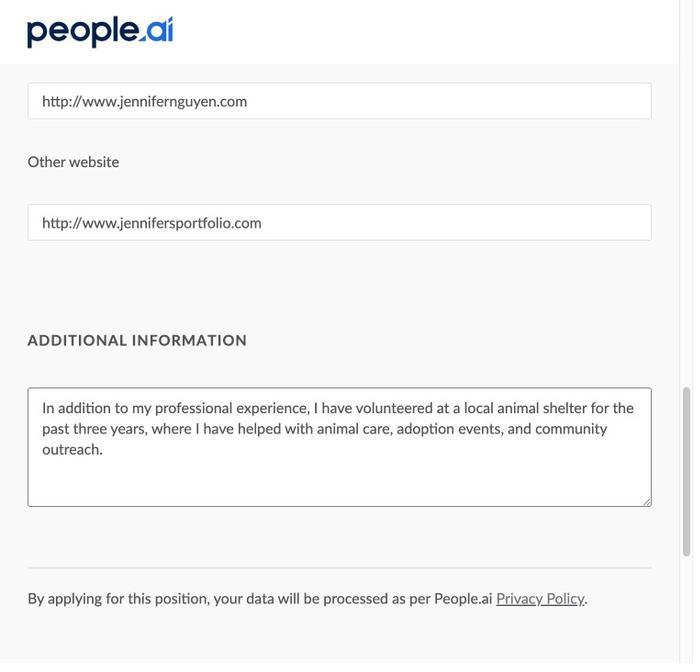 Task type: vqa. For each thing, say whether or not it's contained in the screenshot.
text field
yes



Task type: describe. For each thing, give the bounding box(es) containing it.
Add a cover letter or anything else you want to share. text field
[[28, 388, 652, 507]]



Task type: locate. For each thing, give the bounding box(es) containing it.
None text field
[[28, 83, 652, 119]]

people.ai logo image
[[28, 16, 173, 48]]

None text field
[[28, 204, 652, 241]]



